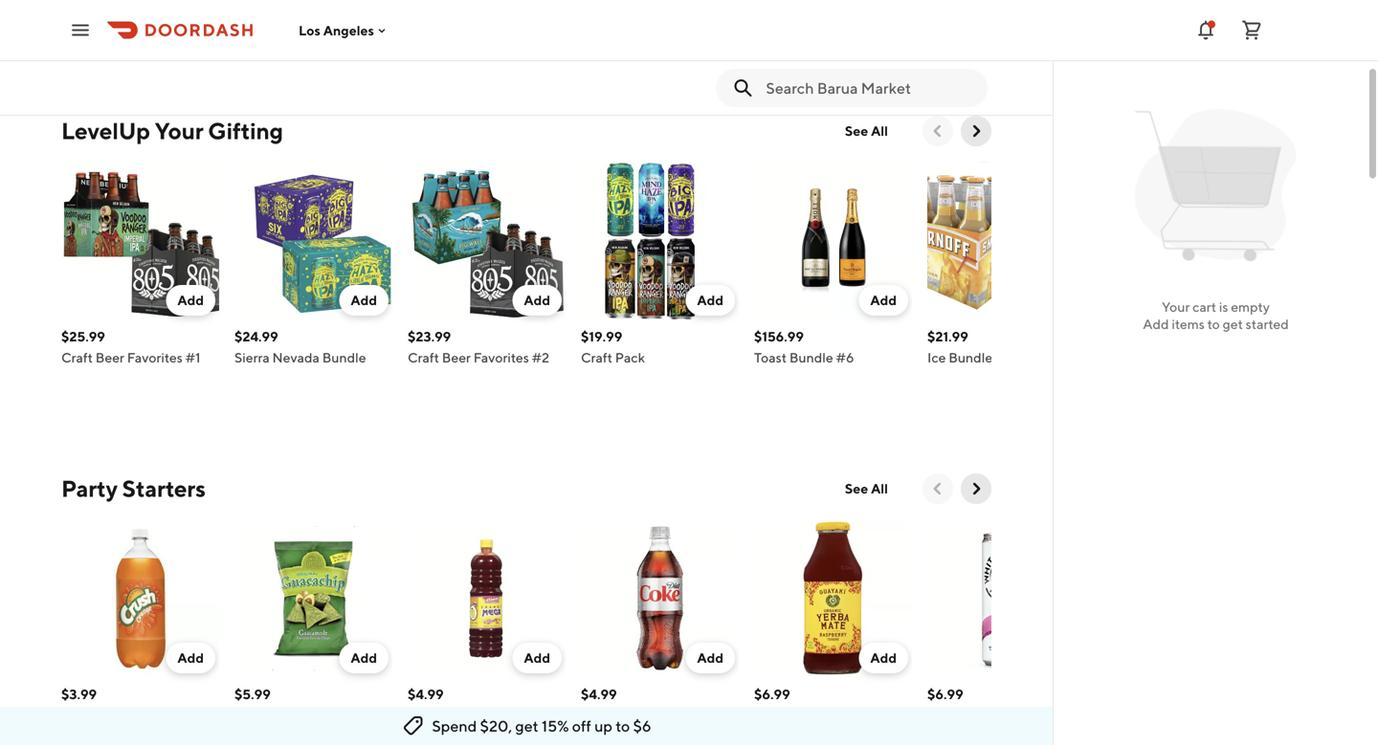 Task type: locate. For each thing, give the bounding box(es) containing it.
all down search barua market search box
[[871, 123, 889, 139]]

levelup
[[61, 117, 150, 145]]

15% up this
[[105, 40, 135, 61]]

bottle left (16.9
[[645, 708, 683, 724]]

0 horizontal spatial your
[[155, 117, 204, 145]]

0 horizontal spatial off
[[138, 40, 160, 61]]

craft inside $19.99 craft pack
[[581, 350, 613, 366]]

next button of carousel image
[[967, 122, 986, 141]]

2 beer from the left
[[442, 350, 471, 366]]

see down search barua market search box
[[845, 123, 869, 139]]

bundle inside the $156.99 toast bundle #6
[[790, 350, 834, 366]]

open menu image
[[69, 19, 92, 42]]

seltzer
[[1035, 708, 1078, 724]]

bottle
[[645, 708, 683, 724], [61, 727, 99, 743], [443, 727, 481, 743]]

#6
[[837, 350, 855, 366]]

#2
[[532, 350, 550, 366]]

0 vertical spatial off
[[138, 40, 160, 61]]

your down store.
[[155, 117, 204, 145]]

1 horizontal spatial can
[[1009, 727, 1034, 743]]

1 can from the left
[[861, 727, 886, 743]]

0 horizontal spatial 15%
[[105, 40, 135, 61]]

oz) inside $3.99 crush orange soda bottle (16.09 oz)
[[143, 727, 162, 743]]

add for $156.99 toast bundle #6
[[871, 293, 897, 308]]

add
[[178, 293, 204, 308], [351, 293, 377, 308], [524, 293, 551, 308], [698, 293, 724, 308], [871, 293, 897, 308], [1144, 316, 1170, 332], [178, 651, 204, 666], [351, 651, 377, 666], [524, 651, 551, 666], [698, 651, 724, 666], [871, 651, 897, 666]]

0 horizontal spatial to
[[191, 40, 207, 61]]

2 horizontal spatial to
[[1208, 316, 1221, 332]]

bundle left the #6 at the right of the page
[[790, 350, 834, 366]]

can down mate
[[861, 727, 886, 743]]

white
[[928, 708, 966, 724]]

$25.99
[[61, 329, 105, 345]]

2 can from the left
[[1009, 727, 1034, 743]]

craft down $19.99
[[581, 350, 613, 366]]

$23.99 craft beer favorites #2
[[408, 329, 550, 366]]

2 horizontal spatial craft
[[581, 350, 613, 366]]

ice
[[928, 350, 947, 366]]

bottle down chamoy
[[443, 727, 481, 743]]

craft inside $23.99 craft beer favorites #2
[[408, 350, 440, 366]]

to inside your cart is empty add items to get started
[[1208, 316, 1221, 332]]

1 vertical spatial see
[[845, 481, 869, 497]]

bundle down $21.99
[[949, 350, 993, 366]]

craft down $23.99
[[408, 350, 440, 366]]

this
[[112, 63, 140, 84]]

see all link for levelup your gifting
[[834, 116, 900, 147]]

beer down $23.99
[[442, 350, 471, 366]]

see all
[[845, 123, 889, 139], [845, 481, 889, 497]]

favorites for #1
[[127, 350, 183, 366]]

your
[[155, 117, 204, 145], [1163, 299, 1191, 315]]

bundle inside $21.99 ice bundle #3
[[949, 350, 993, 366]]

3 bundle from the left
[[949, 350, 993, 366]]

0 vertical spatial see all
[[845, 123, 889, 139]]

2 see all link from the top
[[834, 474, 900, 505]]

1 vertical spatial see all
[[845, 481, 889, 497]]

1 vertical spatial your
[[1163, 299, 1191, 315]]

$6.99
[[755, 687, 791, 703], [928, 687, 964, 703]]

(33
[[484, 727, 504, 743]]

favorites inside '$25.99 craft beer favorites #1'
[[127, 350, 183, 366]]

2 $4.99 from the left
[[581, 687, 617, 703]]

0 horizontal spatial $6.99
[[755, 687, 791, 703]]

spend
[[432, 718, 477, 736]]

get
[[1223, 316, 1244, 332], [516, 718, 539, 736]]

spend $20, get 15% off up to $6
[[432, 718, 652, 736]]

beer inside $23.99 craft beer favorites #2
[[442, 350, 471, 366]]

all
[[871, 123, 889, 139], [871, 481, 889, 497]]

0 vertical spatial all
[[871, 123, 889, 139]]

or
[[395, 40, 411, 61]]

1 horizontal spatial to
[[616, 718, 630, 736]]

your up the items
[[1163, 299, 1191, 315]]

1 horizontal spatial get
[[1223, 316, 1244, 332]]

0 horizontal spatial beer
[[96, 350, 124, 366]]

of
[[343, 40, 358, 61]]

beer
[[96, 350, 124, 366], [442, 350, 471, 366]]

bundle
[[322, 350, 366, 366], [790, 350, 834, 366], [949, 350, 993, 366]]

can inside '$6.99 white claw hard seltzer black cherry can (19.'
[[1009, 727, 1034, 743]]

2 $6.99 from the left
[[928, 687, 964, 703]]

craft
[[61, 350, 93, 366], [408, 350, 440, 366], [581, 350, 613, 366]]

1 horizontal spatial your
[[1163, 299, 1191, 315]]

1 vertical spatial off
[[572, 718, 592, 736]]

los
[[299, 22, 321, 38]]

$4.99 for clasico
[[408, 687, 444, 703]]

$6.99 guayaki yerba mate raspberry terere can (1
[[755, 687, 906, 746]]

oz) inside $4.99 diet coke bottle (16.9 oz)
[[718, 708, 737, 724]]

next button of carousel image
[[967, 480, 986, 499]]

beer inside '$25.99 craft beer favorites #1'
[[96, 350, 124, 366]]

oz) right (16.9
[[718, 708, 737, 724]]

to right up at the bottom of page
[[616, 718, 630, 736]]

favorites inside $23.99 craft beer favorites #2
[[474, 350, 529, 366]]

favorites
[[127, 350, 183, 366], [474, 350, 529, 366]]

craft beer favorites #2 image
[[408, 162, 566, 320]]

$4.99
[[408, 687, 444, 703], [581, 687, 617, 703]]

cart
[[1193, 299, 1217, 315]]

1 see from the top
[[845, 123, 869, 139]]

add for $19.99 craft pack
[[698, 293, 724, 308]]

oz) down mega
[[506, 727, 525, 743]]

0 vertical spatial get
[[1223, 316, 1244, 332]]

bundle right "nevada"
[[322, 350, 366, 366]]

0 vertical spatial 15%
[[105, 40, 135, 61]]

pack
[[616, 350, 645, 366]]

add inside your cart is empty add items to get started
[[1144, 316, 1170, 332]]

1 horizontal spatial bundle
[[790, 350, 834, 366]]

terere
[[819, 727, 858, 743]]

to
[[191, 40, 207, 61], [1208, 316, 1221, 332], [616, 718, 630, 736]]

1 horizontal spatial bottle
[[443, 727, 481, 743]]

empty retail cart image
[[1127, 96, 1307, 276]]

favorites left #1
[[127, 350, 183, 366]]

your cart is empty add items to get started
[[1144, 299, 1290, 332]]

2 horizontal spatial bundle
[[949, 350, 993, 366]]

oz)
[[718, 708, 737, 724], [143, 727, 162, 743], [322, 727, 341, 743], [506, 727, 525, 743]]

to down 'cart'
[[1208, 316, 1221, 332]]

0 vertical spatial see
[[845, 123, 869, 139]]

0 items, open order cart image
[[1241, 19, 1264, 42]]

0 horizontal spatial bottle
[[61, 727, 99, 743]]

$6
[[633, 718, 652, 736]]

see all down search barua market search box
[[845, 123, 889, 139]]

1 beer from the left
[[96, 350, 124, 366]]

to for spend $20, get 15% off up to $6
[[616, 718, 630, 736]]

1 horizontal spatial 15%
[[542, 718, 569, 736]]

add for $6.99 guayaki yerba mate raspberry terere can (1
[[871, 651, 897, 666]]

see all link for party starters
[[834, 474, 900, 505]]

2 vertical spatial to
[[616, 718, 630, 736]]

15% left diet
[[542, 718, 569, 736]]

starters
[[122, 475, 206, 503]]

off
[[138, 40, 160, 61], [572, 718, 592, 736]]

$4.99 inside $4.99 diet coke bottle (16.9 oz)
[[581, 687, 617, 703]]

$5.99 el sabroso guacachip guacamole (3 oz)
[[235, 687, 367, 743]]

0 horizontal spatial get
[[516, 718, 539, 736]]

1 vertical spatial see all link
[[834, 474, 900, 505]]

get down the is
[[1223, 316, 1244, 332]]

$4.99 up clasico
[[408, 687, 444, 703]]

$6.99 up "guayaki"
[[755, 687, 791, 703]]

1 horizontal spatial beer
[[442, 350, 471, 366]]

guayaki yerba mate raspberry terere can (12 oz) image
[[755, 520, 913, 678]]

0 horizontal spatial $4.99
[[408, 687, 444, 703]]

$6.99 inside '$6.99 white claw hard seltzer black cherry can (19.'
[[928, 687, 964, 703]]

3 craft from the left
[[581, 350, 613, 366]]

15%
[[105, 40, 135, 61], [542, 718, 569, 736]]

craft down $25.99
[[61, 350, 93, 366]]

1 vertical spatial get
[[516, 718, 539, 736]]

1 vertical spatial 15%
[[542, 718, 569, 736]]

add for $3.99 crush orange soda bottle (16.09 oz)
[[178, 651, 204, 666]]

see all link left previous button of carousel icon
[[834, 474, 900, 505]]

all left previous button of carousel icon
[[871, 481, 889, 497]]

bundle for $21.99 ice bundle #3
[[949, 350, 993, 366]]

beer for $23.99
[[442, 350, 471, 366]]

order
[[299, 40, 340, 61]]

bottle inside $3.99 crush orange soda bottle (16.09 oz)
[[61, 727, 99, 743]]

los angeles
[[299, 22, 374, 38]]

(3
[[307, 727, 320, 743]]

from
[[73, 63, 109, 84]]

1 vertical spatial all
[[871, 481, 889, 497]]

craft inside '$25.99 craft beer favorites #1'
[[61, 350, 93, 366]]

2 see from the top
[[845, 481, 869, 497]]

favorites left #2
[[474, 350, 529, 366]]

$6.99 for $6.99 white claw hard seltzer black cherry can (19.
[[928, 687, 964, 703]]

bottle down crush
[[61, 727, 99, 743]]

1 all from the top
[[871, 123, 889, 139]]

0 horizontal spatial bundle
[[322, 350, 366, 366]]

crush
[[61, 708, 98, 724]]

see all for levelup your gifting
[[845, 123, 889, 139]]

1 see all from the top
[[845, 123, 889, 139]]

2 see all from the top
[[845, 481, 889, 497]]

clasico chamoy mega juice bottle (33 oz) image
[[408, 520, 566, 678]]

$3.99 crush orange soda bottle (16.09 oz)
[[61, 687, 180, 743]]

soda
[[149, 708, 180, 724]]

$4.99 up diet
[[581, 687, 617, 703]]

beer down $25.99
[[96, 350, 124, 366]]

1 horizontal spatial $4.99
[[581, 687, 617, 703]]

2 horizontal spatial bottle
[[645, 708, 683, 724]]

gifting
[[208, 117, 283, 145]]

empty
[[1232, 299, 1271, 315]]

see all for party starters
[[845, 481, 889, 497]]

off left (up
[[138, 40, 160, 61]]

add button
[[166, 285, 215, 316], [166, 285, 215, 316], [339, 285, 389, 316], [339, 285, 389, 316], [513, 285, 562, 316], [513, 285, 562, 316], [686, 285, 735, 316], [686, 285, 735, 316], [859, 285, 909, 316], [859, 285, 909, 316], [166, 644, 215, 674], [166, 644, 215, 674], [339, 644, 389, 674], [339, 644, 389, 674], [513, 644, 562, 674], [513, 644, 562, 674], [686, 644, 735, 674], [686, 644, 735, 674], [859, 644, 909, 674], [859, 644, 909, 674]]

0 horizontal spatial craft
[[61, 350, 93, 366]]

1 see all link from the top
[[834, 116, 900, 147]]

see left previous button of carousel icon
[[845, 481, 869, 497]]

off left up at the bottom of page
[[572, 718, 592, 736]]

1 bundle from the left
[[322, 350, 366, 366]]

1 horizontal spatial favorites
[[474, 350, 529, 366]]

add for $4.99 diet coke bottle (16.9 oz)
[[698, 651, 724, 666]]

1 horizontal spatial $6.99
[[928, 687, 964, 703]]

see all link
[[834, 116, 900, 147], [834, 474, 900, 505]]

2 bundle from the left
[[790, 350, 834, 366]]

add for $4.99 clasico chamoy mega juice bottle (33 oz)
[[524, 651, 551, 666]]

0 horizontal spatial favorites
[[127, 350, 183, 366]]

0 vertical spatial see all link
[[834, 116, 900, 147]]

0 horizontal spatial can
[[861, 727, 886, 743]]

2 craft from the left
[[408, 350, 440, 366]]

hard
[[1002, 708, 1032, 724]]

$6.99 inside $6.99 guayaki yerba mate raspberry terere can (1
[[755, 687, 791, 703]]

see all link down search barua market search box
[[834, 116, 900, 147]]

oz) down soda
[[143, 727, 162, 743]]

guacamole
[[235, 727, 305, 743]]

1 horizontal spatial craft
[[408, 350, 440, 366]]

bottle inside $4.99 clasico chamoy mega juice bottle (33 oz)
[[443, 727, 481, 743]]

more
[[414, 40, 453, 61]]

started
[[1247, 316, 1290, 332]]

1 craft from the left
[[61, 350, 93, 366]]

$23.99
[[408, 329, 451, 345]]

levelup your gifting
[[61, 117, 283, 145]]

see all left previous button of carousel icon
[[845, 481, 889, 497]]

get right $20,
[[516, 718, 539, 736]]

$156.99
[[755, 329, 804, 345]]

1 vertical spatial to
[[1208, 316, 1221, 332]]

2 all from the top
[[871, 481, 889, 497]]

oz) right '(3'
[[322, 727, 341, 743]]

to inside get 15% off (up to $6) on your order of $20 or more from this store.
[[191, 40, 207, 61]]

$20,
[[480, 718, 513, 736]]

1 $6.99 from the left
[[755, 687, 791, 703]]

0 vertical spatial to
[[191, 40, 207, 61]]

can down hard
[[1009, 727, 1034, 743]]

sierra
[[235, 350, 270, 366]]

$4.99 inside $4.99 clasico chamoy mega juice bottle (33 oz)
[[408, 687, 444, 703]]

to left $6)
[[191, 40, 207, 61]]

1 favorites from the left
[[127, 350, 183, 366]]

2 favorites from the left
[[474, 350, 529, 366]]

juice
[[408, 727, 440, 743]]

$6.99 up white
[[928, 687, 964, 703]]

1 $4.99 from the left
[[408, 687, 444, 703]]



Task type: vqa. For each thing, say whether or not it's contained in the screenshot.
off
yes



Task type: describe. For each thing, give the bounding box(es) containing it.
$21.99 ice bundle #3
[[928, 329, 1014, 366]]

$25.99 craft beer favorites #1
[[61, 329, 201, 366]]

$4.99 for diet
[[581, 687, 617, 703]]

toast
[[755, 350, 787, 366]]

levelup your gifting link
[[61, 116, 283, 147]]

on
[[239, 40, 259, 61]]

your inside your cart is empty add items to get started
[[1163, 299, 1191, 315]]

coke
[[610, 708, 643, 724]]

los angeles button
[[299, 22, 390, 38]]

add for $24.99 sierra nevada bundle
[[351, 293, 377, 308]]

oz) inside $4.99 clasico chamoy mega juice bottle (33 oz)
[[506, 727, 525, 743]]

party starters
[[61, 475, 206, 503]]

orange
[[100, 708, 147, 724]]

all for party starters
[[871, 481, 889, 497]]

$19.99
[[581, 329, 623, 345]]

sabroso
[[250, 708, 299, 724]]

bundle for $156.99 toast bundle #6
[[790, 350, 834, 366]]

$24.99
[[235, 329, 278, 345]]

add for $23.99 craft beer favorites #2
[[524, 293, 551, 308]]

mate
[[845, 708, 877, 724]]

$6.99 white claw hard seltzer black cherry can (19.
[[928, 687, 1078, 746]]

is
[[1220, 299, 1229, 315]]

add for $5.99 el sabroso guacachip guacamole (3 oz)
[[351, 651, 377, 666]]

black
[[928, 727, 962, 743]]

(up
[[163, 40, 188, 61]]

add for $25.99 craft beer favorites #1
[[178, 293, 204, 308]]

$4.99 diet coke bottle (16.9 oz)
[[581, 687, 737, 724]]

sierra nevada bundle image
[[235, 162, 393, 320]]

craft for craft pack
[[581, 350, 613, 366]]

el
[[235, 708, 247, 724]]

party
[[61, 475, 118, 503]]

get 15% off (up to $6) on your order of $20 or more from this store.
[[73, 40, 453, 84]]

guacachip
[[301, 708, 367, 724]]

0 vertical spatial your
[[155, 117, 204, 145]]

nevada
[[272, 350, 320, 366]]

guayaki
[[755, 708, 805, 724]]

yerba
[[807, 708, 843, 724]]

oz) inside $5.99 el sabroso guacachip guacamole (3 oz)
[[322, 727, 341, 743]]

see for levelup your gifting
[[845, 123, 869, 139]]

$156.99 toast bundle #6
[[755, 329, 855, 366]]

previous button of carousel image
[[929, 480, 948, 499]]

$5.99
[[235, 687, 271, 703]]

up
[[595, 718, 613, 736]]

bottle inside $4.99 diet coke bottle (16.9 oz)
[[645, 708, 683, 724]]

bundle inside $24.99 sierra nevada bundle
[[322, 350, 366, 366]]

$3.99
[[61, 687, 97, 703]]

to for your cart is empty add items to get started
[[1208, 316, 1221, 332]]

toast bundle #6 image
[[755, 162, 913, 320]]

$6.99 for $6.99 guayaki yerba mate raspberry terere can (1
[[755, 687, 791, 703]]

chamoy
[[455, 708, 507, 724]]

15% inside get 15% off (up to $6) on your order of $20 or more from this store.
[[105, 40, 135, 61]]

your
[[262, 40, 296, 61]]

diet
[[581, 708, 607, 724]]

all for levelup your gifting
[[871, 123, 889, 139]]

raspberry
[[755, 727, 817, 743]]

craft for craft beer favorites #2
[[408, 350, 440, 366]]

claw
[[969, 708, 1000, 724]]

diet coke bottle (16.9 oz) image
[[581, 520, 739, 678]]

Search Barua Market search field
[[766, 78, 973, 99]]

can inside $6.99 guayaki yerba mate raspberry terere can (1
[[861, 727, 886, 743]]

$6)
[[210, 40, 236, 61]]

(16.9
[[686, 708, 715, 724]]

get inside your cart is empty add items to get started
[[1223, 316, 1244, 332]]

el sabroso guacachip guacamole (3 oz) image
[[235, 520, 393, 678]]

get
[[73, 40, 102, 61]]

$20
[[361, 40, 392, 61]]

beer for $25.99
[[96, 350, 124, 366]]

favorites for #2
[[474, 350, 529, 366]]

previous button of carousel image
[[929, 122, 948, 141]]

items
[[1172, 316, 1205, 332]]

off inside get 15% off (up to $6) on your order of $20 or more from this store.
[[138, 40, 160, 61]]

see for party starters
[[845, 481, 869, 497]]

#1
[[185, 350, 201, 366]]

craft beer favorites #1 image
[[61, 162, 219, 320]]

party starters link
[[61, 474, 206, 505]]

clasico
[[408, 708, 453, 724]]

angeles
[[323, 22, 374, 38]]

1 horizontal spatial off
[[572, 718, 592, 736]]

notification bell image
[[1195, 19, 1218, 42]]

cherry
[[964, 727, 1006, 743]]

store.
[[143, 63, 185, 84]]

$21.99
[[928, 329, 969, 345]]

craft pack image
[[581, 162, 739, 320]]

#3
[[996, 350, 1014, 366]]

$24.99 sierra nevada bundle
[[235, 329, 366, 366]]

(16.09
[[102, 727, 141, 743]]

crush orange soda bottle (16.09 oz) image
[[61, 520, 219, 678]]

$19.99 craft pack
[[581, 329, 645, 366]]

$4.99 clasico chamoy mega juice bottle (33 oz)
[[408, 687, 544, 743]]

craft for craft beer favorites #1
[[61, 350, 93, 366]]

mega
[[509, 708, 544, 724]]



